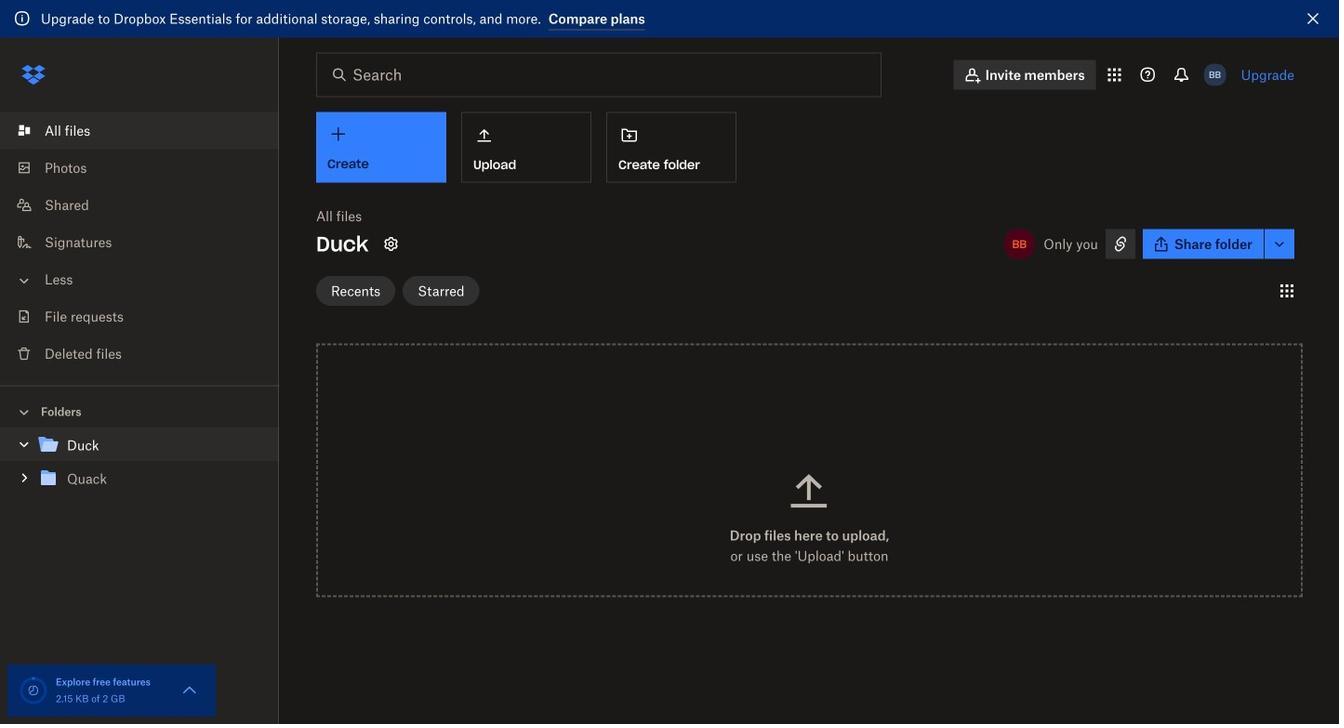 Task type: vqa. For each thing, say whether or not it's contained in the screenshot.
list
yes



Task type: locate. For each thing, give the bounding box(es) containing it.
list item
[[0, 112, 279, 149]]

less image
[[15, 272, 33, 290]]

quota usage progress bar
[[19, 676, 48, 706]]

group
[[0, 425, 279, 510]]

list
[[0, 101, 279, 386]]

alert
[[0, 0, 1339, 38]]

folder settings image
[[380, 233, 402, 255]]



Task type: describe. For each thing, give the bounding box(es) containing it.
quota usage image
[[19, 676, 48, 706]]

Search in folder "Dropbox" text field
[[353, 64, 843, 86]]

dropbox image
[[15, 56, 52, 93]]



